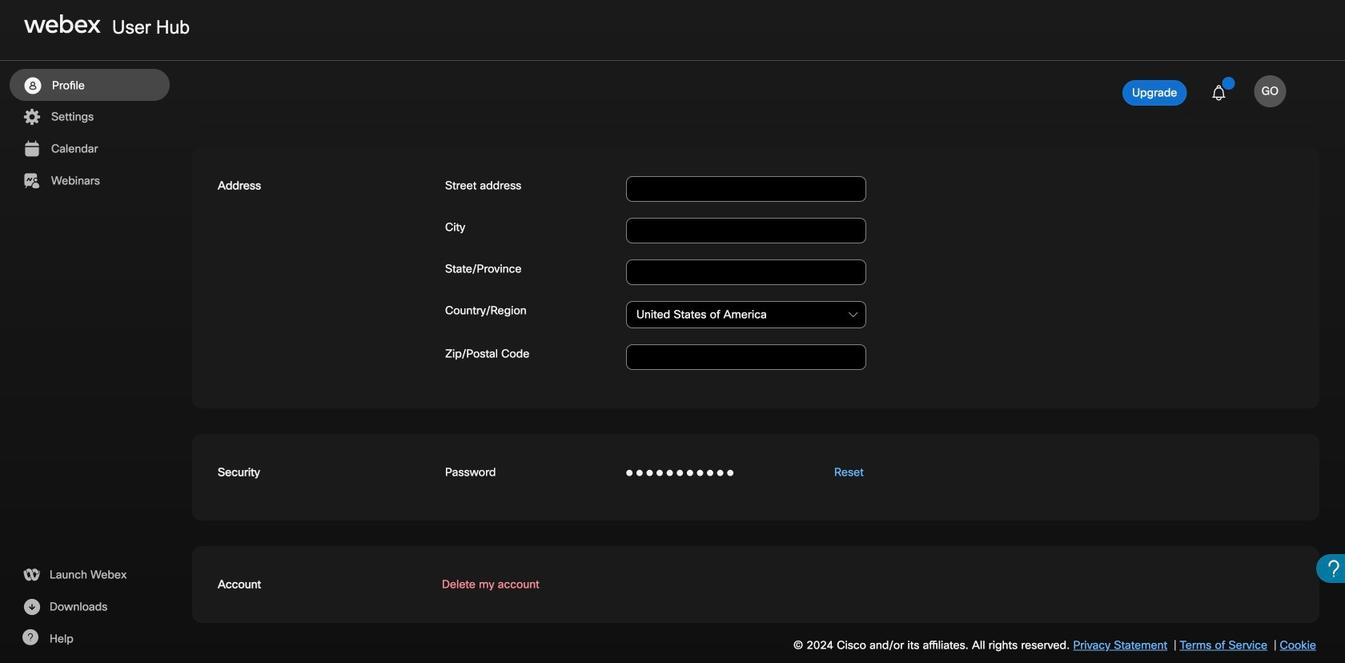 Task type: locate. For each thing, give the bounding box(es) containing it.
mds people circle_filled image
[[22, 76, 42, 95]]

None text field
[[626, 176, 867, 202], [626, 301, 867, 328], [626, 344, 867, 370], [626, 176, 867, 202], [626, 301, 867, 328], [626, 344, 867, 370]]

mds webex helix filled image
[[22, 566, 41, 585]]

None text field
[[626, 218, 867, 244], [626, 260, 867, 285], [626, 218, 867, 244], [626, 260, 867, 285]]

mds content download_filled image
[[22, 598, 42, 617]]



Task type: describe. For each thing, give the bounding box(es) containing it.
mds settings_filled image
[[22, 107, 42, 127]]

cisco webex image
[[24, 14, 101, 34]]

ng help active image
[[22, 630, 38, 646]]

mds webinar_filled image
[[22, 171, 42, 191]]

mds meetings_filled image
[[22, 139, 42, 159]]



Task type: vqa. For each thing, say whether or not it's contained in the screenshot.
mds edit_bold icon
no



